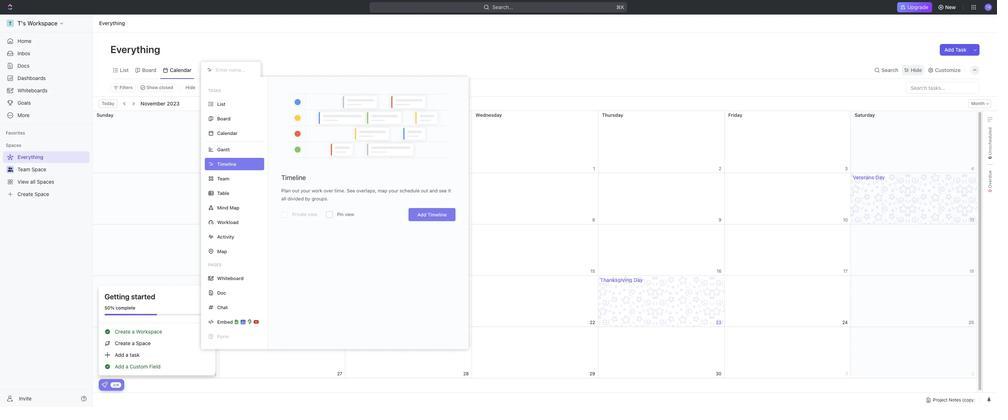 Task type: vqa. For each thing, say whether or not it's contained in the screenshot.
Thanksgiving Day
yes



Task type: locate. For each thing, give the bounding box(es) containing it.
everything
[[99, 20, 125, 26], [110, 43, 162, 55]]

see
[[347, 188, 355, 194]]

custom
[[130, 364, 148, 370]]

add down add a task
[[115, 364, 124, 370]]

row
[[93, 111, 978, 173], [93, 225, 978, 276], [93, 328, 978, 379]]

your up by
[[301, 188, 310, 194]]

0 vertical spatial calendar
[[170, 67, 192, 73]]

getting
[[105, 293, 129, 301]]

customize
[[935, 67, 961, 73]]

whiteboard
[[217, 276, 244, 282]]

veterans day
[[853, 175, 885, 181]]

1 vertical spatial timeline
[[428, 212, 447, 218]]

create up add a task
[[115, 341, 130, 347]]

1 horizontal spatial map
[[230, 205, 239, 211]]

0 horizontal spatial your
[[301, 188, 310, 194]]

0 horizontal spatial day
[[634, 277, 643, 284]]

add a custom field
[[115, 364, 161, 370]]

0 horizontal spatial calendar
[[170, 67, 192, 73]]

create a workspace
[[115, 329, 162, 335]]

your right the map
[[389, 188, 398, 194]]

out left and at the top left of page
[[421, 188, 428, 194]]

0 horizontal spatial out
[[292, 188, 299, 194]]

mind
[[217, 205, 228, 211]]

add task
[[945, 47, 967, 53]]

hide down calendar link at top
[[186, 85, 195, 90]]

schedule
[[400, 188, 420, 194]]

2 row from the top
[[93, 225, 978, 276]]

tree inside sidebar navigation
[[3, 152, 90, 200]]

tree
[[3, 152, 90, 200]]

new button
[[935, 1, 960, 13]]

add inside "add task" button
[[945, 47, 954, 53]]

out up divided
[[292, 188, 299, 194]]

map down 'activity'
[[217, 249, 227, 255]]

view for pin view
[[345, 212, 354, 218]]

complete
[[116, 306, 135, 311]]

list link
[[118, 65, 129, 75]]

today
[[102, 101, 114, 106]]

board link
[[141, 65, 156, 75]]

23
[[716, 320, 722, 326]]

1 create from the top
[[115, 329, 130, 335]]

0 vertical spatial timeline
[[281, 174, 306, 182]]

hide right search on the top right of page
[[911, 67, 922, 73]]

1 horizontal spatial your
[[389, 188, 398, 194]]

it
[[448, 188, 451, 194]]

create
[[115, 329, 130, 335], [115, 341, 130, 347]]

0 vertical spatial map
[[230, 205, 239, 211]]

see
[[439, 188, 447, 194]]

task
[[956, 47, 967, 53]]

2 vertical spatial row
[[93, 328, 978, 379]]

1 vertical spatial hide
[[186, 85, 195, 90]]

view
[[308, 212, 317, 218], [345, 212, 354, 218]]

create up create a space
[[115, 329, 130, 335]]

0 vertical spatial row
[[93, 111, 978, 173]]

a for custom
[[126, 364, 128, 370]]

add for add timeline
[[417, 212, 426, 218]]

veterans day row
[[93, 173, 978, 225]]

1 horizontal spatial out
[[421, 188, 428, 194]]

3 row from the top
[[93, 328, 978, 379]]

1 horizontal spatial calendar
[[217, 130, 238, 136]]

grid
[[93, 111, 978, 394]]

view right private
[[308, 212, 317, 218]]

calendar up hide button at the left of page
[[170, 67, 192, 73]]

task
[[130, 352, 140, 359]]

docs
[[17, 63, 30, 69]]

view
[[210, 67, 222, 73]]

1 horizontal spatial board
[[217, 116, 231, 122]]

2 create from the top
[[115, 341, 130, 347]]

1 horizontal spatial list
[[217, 101, 225, 107]]

board down tasks at the left
[[217, 116, 231, 122]]

thanksgiving
[[600, 277, 632, 284]]

upgrade
[[908, 4, 929, 10]]

started
[[131, 293, 155, 301]]

goals link
[[3, 97, 90, 109]]

1 horizontal spatial view
[[345, 212, 354, 218]]

a left the space
[[132, 341, 135, 347]]

timeline
[[281, 174, 306, 182], [428, 212, 447, 218]]

0 horizontal spatial timeline
[[281, 174, 306, 182]]

calendar link
[[168, 65, 192, 75]]

1 vertical spatial create
[[115, 341, 130, 347]]

50%
[[105, 306, 114, 311]]

dashboards
[[17, 75, 46, 81]]

tuesday
[[349, 112, 368, 118]]

add down schedule
[[417, 212, 426, 218]]

favorites
[[6, 130, 25, 136]]

a up create a space
[[132, 329, 135, 335]]

1 vertical spatial row
[[93, 225, 978, 276]]

0 vertical spatial create
[[115, 329, 130, 335]]

1 vertical spatial everything
[[110, 43, 162, 55]]

1 your from the left
[[301, 188, 310, 194]]

0 horizontal spatial list
[[120, 67, 129, 73]]

thanksgiving day
[[600, 277, 643, 284]]

view right 'pin'
[[345, 212, 354, 218]]

0
[[987, 190, 993, 193]]

map right the mind
[[230, 205, 239, 211]]

1 vertical spatial day
[[634, 277, 643, 284]]

1 vertical spatial map
[[217, 249, 227, 255]]

onboarding checklist button element
[[102, 383, 108, 389]]

your
[[301, 188, 310, 194], [389, 188, 398, 194]]

board inside 'link'
[[142, 67, 156, 73]]

grid containing veterans day
[[93, 111, 978, 394]]

calendar up gantt
[[217, 130, 238, 136]]

0 vertical spatial hide
[[911, 67, 922, 73]]

add left "task"
[[945, 47, 954, 53]]

show closed
[[147, 85, 173, 90]]

Enter name... field
[[215, 67, 255, 73]]

closed
[[159, 85, 173, 90]]

over
[[324, 188, 333, 194]]

0 horizontal spatial view
[[308, 212, 317, 218]]

add left task
[[115, 352, 124, 359]]

search button
[[872, 65, 901, 75]]

board up show
[[142, 67, 156, 73]]

2 view from the left
[[345, 212, 354, 218]]

doc
[[217, 290, 226, 296]]

pages
[[208, 263, 221, 268]]

0 vertical spatial board
[[142, 67, 156, 73]]

team
[[217, 176, 229, 182]]

day right veterans
[[876, 175, 885, 181]]

a left task
[[126, 352, 128, 359]]

day right thanksgiving
[[634, 277, 643, 284]]

0 vertical spatial day
[[876, 175, 885, 181]]

view button
[[201, 65, 224, 75]]

1 horizontal spatial hide
[[911, 67, 922, 73]]

26
[[211, 372, 216, 377]]

map
[[230, 205, 239, 211], [217, 249, 227, 255]]

day
[[876, 175, 885, 181], [634, 277, 643, 284]]

1 view from the left
[[308, 212, 317, 218]]

list down tasks at the left
[[217, 101, 225, 107]]

saturday
[[855, 112, 875, 118]]

0 horizontal spatial hide
[[186, 85, 195, 90]]

timeline down and at the top left of page
[[428, 212, 447, 218]]

timeline up plan
[[281, 174, 306, 182]]

a down add a task
[[126, 364, 128, 370]]

list left board 'link' at the left top of page
[[120, 67, 129, 73]]

0 horizontal spatial board
[[142, 67, 156, 73]]

6
[[987, 157, 993, 159]]

1 row from the top
[[93, 111, 978, 173]]

everything inside everything link
[[99, 20, 125, 26]]

27
[[337, 372, 342, 377]]

0 vertical spatial everything
[[99, 20, 125, 26]]

1 horizontal spatial day
[[876, 175, 885, 181]]

veterans
[[853, 175, 874, 181]]



Task type: describe. For each thing, give the bounding box(es) containing it.
50% complete
[[105, 306, 135, 311]]

docs link
[[3, 60, 90, 72]]

hide inside hide dropdown button
[[911, 67, 922, 73]]

25
[[969, 320, 974, 326]]

1 horizontal spatial timeline
[[428, 212, 447, 218]]

22
[[590, 320, 595, 326]]

overlaps,
[[356, 188, 377, 194]]

monday
[[223, 112, 241, 118]]

all
[[281, 196, 286, 202]]

2 out from the left
[[421, 188, 428, 194]]

work
[[312, 188, 322, 194]]

thursday
[[602, 112, 623, 118]]

a for workspace
[[132, 329, 135, 335]]

1 vertical spatial board
[[217, 116, 231, 122]]

map
[[378, 188, 387, 194]]

2 your from the left
[[389, 188, 398, 194]]

add timeline
[[417, 212, 447, 218]]

Search tasks... text field
[[906, 82, 979, 93]]

1 out from the left
[[292, 188, 299, 194]]

table
[[217, 190, 229, 196]]

sunday
[[97, 112, 113, 118]]

0 vertical spatial list
[[120, 67, 129, 73]]

28
[[463, 372, 469, 377]]

search...
[[493, 4, 513, 10]]

day for thanksgiving day
[[634, 277, 643, 284]]

onboarding checklist button image
[[102, 383, 108, 389]]

show
[[147, 85, 158, 90]]

field
[[149, 364, 161, 370]]

add for add a custom field
[[115, 364, 124, 370]]

private view
[[292, 212, 317, 218]]

invite
[[19, 396, 32, 402]]

add task button
[[940, 44, 971, 56]]

chat
[[217, 305, 228, 311]]

1 vertical spatial list
[[217, 101, 225, 107]]

add for add task
[[945, 47, 954, 53]]

embed
[[217, 319, 233, 325]]

29
[[590, 372, 595, 377]]

friday
[[728, 112, 742, 118]]

unscheduled
[[987, 128, 993, 157]]

space
[[136, 341, 151, 347]]

plan
[[281, 188, 291, 194]]

thanksgiving day row
[[93, 276, 978, 328]]

today button
[[99, 100, 117, 108]]

hide button
[[902, 65, 924, 75]]

21
[[464, 320, 469, 326]]

create a space
[[115, 341, 151, 347]]

gantt
[[217, 147, 230, 153]]

inbox link
[[3, 48, 90, 59]]

add a task
[[115, 352, 140, 359]]

by
[[305, 196, 310, 202]]

2/4
[[113, 383, 119, 388]]

show closed button
[[137, 83, 176, 92]]

favorites button
[[3, 129, 28, 138]]

close image
[[204, 295, 209, 300]]

wednesday
[[476, 112, 502, 118]]

mind map
[[217, 205, 239, 211]]

a for task
[[126, 352, 128, 359]]

hide inside hide button
[[186, 85, 195, 90]]

⌘k
[[617, 4, 625, 10]]

create for create a workspace
[[115, 329, 130, 335]]

hide button
[[183, 83, 198, 92]]

30
[[716, 372, 722, 377]]

upgrade link
[[897, 2, 932, 12]]

0 horizontal spatial map
[[217, 249, 227, 255]]

view for private view
[[308, 212, 317, 218]]

customize button
[[926, 65, 963, 75]]

time.
[[335, 188, 346, 194]]

24
[[842, 320, 848, 326]]

workspace
[[136, 329, 162, 335]]

add for add a task
[[115, 352, 124, 359]]

divided
[[288, 196, 304, 202]]

pin
[[337, 212, 344, 218]]

a for space
[[132, 341, 135, 347]]

activity
[[217, 234, 234, 240]]

create for create a space
[[115, 341, 130, 347]]

inbox
[[17, 50, 30, 56]]

overdue
[[987, 171, 993, 190]]

home link
[[3, 35, 90, 47]]

and
[[430, 188, 438, 194]]

goals
[[17, 100, 31, 106]]

whiteboards
[[17, 87, 47, 94]]

groups.
[[312, 196, 328, 202]]

plan out your work over time. see overlaps, map your schedule out and see it all divided by groups.
[[281, 188, 451, 202]]

workload
[[217, 220, 239, 225]]

search
[[882, 67, 899, 73]]

home
[[17, 38, 31, 44]]

spaces
[[6, 143, 21, 148]]

1 vertical spatial calendar
[[217, 130, 238, 136]]

sidebar navigation
[[0, 15, 93, 408]]

view button
[[201, 62, 224, 79]]

row containing 26
[[93, 328, 978, 379]]

whiteboards link
[[3, 85, 90, 97]]

new
[[945, 4, 956, 10]]

day for veterans day
[[876, 175, 885, 181]]



